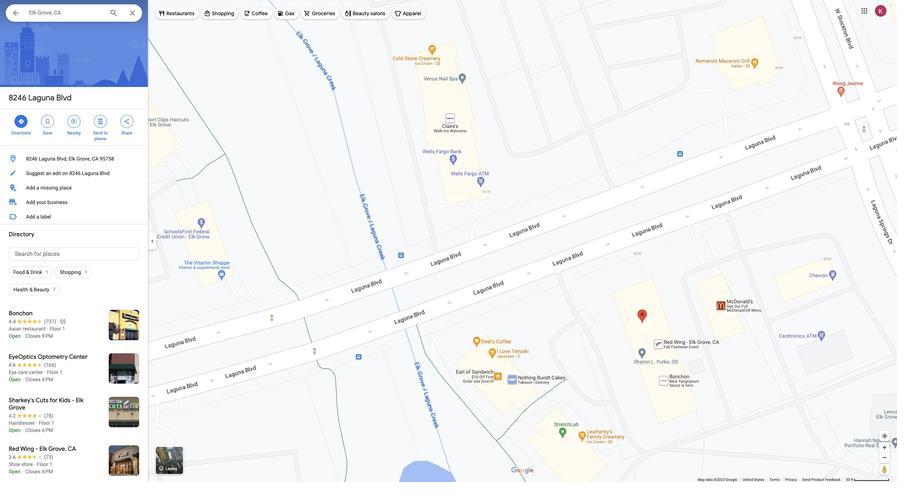 Task type: describe. For each thing, give the bounding box(es) containing it.
food & drink 1
[[13, 269, 48, 275]]

· inside hairdresser · floor 1 open ⋅ closes 6 pm
[[36, 420, 37, 426]]

sharkey's cuts for kids - elk grove
[[9, 397, 84, 412]]

3.6
[[9, 454, 16, 460]]

privacy
[[786, 478, 797, 482]]

laguna for blvd,
[[39, 156, 55, 162]]

label
[[40, 214, 51, 220]]

floor inside 'asian restaurant · floor 1 open ⋅ closes 9 pm'
[[50, 326, 61, 332]]

send product feedback button
[[803, 478, 841, 482]]

beauty inside button
[[353, 10, 369, 17]]

restaurants
[[166, 10, 195, 17]]

restaurants button
[[156, 5, 199, 22]]

apparel button
[[392, 5, 426, 22]]

95758
[[100, 156, 114, 162]]

50 ft button
[[846, 478, 890, 482]]

9 pm
[[42, 333, 53, 339]]

elk inside sharkey's cuts for kids - elk grove
[[76, 397, 84, 404]]

2 vertical spatial laguna
[[82, 170, 99, 176]]

(78)
[[44, 413, 53, 419]]

& for beauty
[[29, 287, 33, 293]]

privacy button
[[786, 478, 797, 482]]

beauty salons
[[353, 10, 385, 17]]

store
[[21, 462, 33, 467]]

united states button
[[743, 478, 765, 482]]

add a label button
[[0, 210, 148, 224]]

blvd inside button
[[100, 170, 110, 176]]

· inside 'asian restaurant · floor 1 open ⋅ closes 9 pm'
[[47, 326, 48, 332]]

floor inside hairdresser · floor 1 open ⋅ closes 6 pm
[[39, 420, 50, 426]]

sharkey's
[[9, 397, 34, 404]]

gas button
[[274, 5, 299, 22]]

2 vertical spatial 8246
[[69, 170, 81, 176]]

1 inside the shoe store · floor 1 open ⋅ closes 6 pm
[[49, 462, 52, 467]]

Elk Grove, CA field
[[6, 4, 142, 22]]


[[12, 8, 20, 18]]

add a missing place
[[26, 185, 72, 191]]

closes inside the shoe store · floor 1 open ⋅ closes 6 pm
[[25, 469, 41, 475]]

0 vertical spatial blvd
[[56, 93, 72, 103]]

actions for 8246 laguna blvd region
[[0, 109, 148, 145]]

suggest
[[26, 170, 45, 176]]

share
[[121, 131, 132, 136]]

laguna for blvd
[[28, 93, 54, 103]]

terms button
[[770, 478, 780, 482]]

zoom out image
[[882, 455, 888, 461]]

50 ft
[[846, 478, 854, 482]]

show your location image
[[882, 433, 888, 439]]

elk for blvd,
[[69, 156, 75, 162]]

groceries
[[312, 10, 335, 17]]

food
[[13, 269, 25, 275]]

an
[[46, 170, 51, 176]]

hairdresser · floor 1 open ⋅ closes 6 pm
[[9, 420, 54, 433]]

4.4 stars 737 reviews image
[[9, 318, 56, 325]]

red wing - elk grove, ca
[[9, 446, 76, 453]]

· inside eye care center · floor 1 open ⋅ closes 6 pm
[[44, 369, 46, 375]]

1 inside eye care center · floor 1 open ⋅ closes 6 pm
[[60, 369, 63, 375]]

ca for red wing - elk grove, ca
[[68, 446, 76, 453]]

none text field inside 8246 laguna blvd main content
[[9, 248, 139, 261]]

ft
[[851, 478, 854, 482]]

to
[[104, 131, 108, 136]]

google account: kenny nguyen  
(kenny.nguyen@adept.ai) image
[[875, 5, 887, 17]]

· left price: moderate icon
[[57, 319, 59, 325]]

& for drink
[[26, 269, 29, 275]]

6 pm inside the shoe store · floor 1 open ⋅ closes 6 pm
[[42, 469, 53, 475]]


[[18, 117, 24, 125]]

8246 for 8246 laguna blvd
[[9, 93, 26, 103]]

$$
[[60, 319, 66, 325]]

asian
[[9, 326, 21, 332]]

8246 laguna blvd, elk grove, ca 95758 button
[[0, 152, 148, 166]]

⋅ inside the shoe store · floor 1 open ⋅ closes 6 pm
[[22, 469, 24, 475]]

suggest an edit on 8246 laguna blvd button
[[0, 166, 148, 181]]

your
[[36, 199, 46, 205]]

8246 laguna blvd, elk grove, ca 95758
[[26, 156, 114, 162]]

groceries button
[[301, 5, 340, 22]]

google
[[726, 478, 738, 482]]

send to phone
[[93, 131, 108, 141]]

suggest an edit on 8246 laguna blvd
[[26, 170, 110, 176]]

add your business
[[26, 199, 68, 205]]

6 pm inside eye care center · floor 1 open ⋅ closes 6 pm
[[42, 377, 53, 383]]

product
[[812, 478, 824, 482]]


[[44, 117, 51, 125]]

7
[[53, 287, 55, 292]]

grove, for blvd,
[[77, 156, 91, 162]]

open inside hairdresser · floor 1 open ⋅ closes 6 pm
[[9, 428, 21, 433]]

states
[[754, 478, 765, 482]]

ca for 8246 laguna blvd, elk grove, ca 95758
[[92, 156, 99, 162]]

drink
[[30, 269, 42, 275]]

shopping for shopping 1
[[60, 269, 81, 275]]

health & beauty 7
[[13, 287, 55, 293]]

add your business link
[[0, 195, 148, 210]]

 button
[[6, 4, 26, 23]]

3.6 stars 73 reviews image
[[9, 454, 53, 461]]


[[123, 117, 130, 125]]

floor inside eye care center · floor 1 open ⋅ closes 6 pm
[[47, 369, 58, 375]]

feedback
[[825, 478, 841, 482]]

shopping button
[[201, 5, 239, 22]]

closes inside hairdresser · floor 1 open ⋅ closes 6 pm
[[25, 428, 41, 433]]

business
[[47, 199, 68, 205]]

show street view coverage image
[[880, 464, 890, 475]]

floor inside the shoe store · floor 1 open ⋅ closes 6 pm
[[37, 462, 48, 467]]

blvd,
[[57, 156, 67, 162]]



Task type: vqa. For each thing, say whether or not it's contained in the screenshot.
a associated with label
yes



Task type: locate. For each thing, give the bounding box(es) containing it.
grove, inside 8246 laguna blvd, elk grove, ca 95758 button
[[77, 156, 91, 162]]

health
[[13, 287, 28, 293]]

2 vertical spatial add
[[26, 214, 35, 220]]

closes inside 'asian restaurant · floor 1 open ⋅ closes 9 pm'
[[25, 333, 41, 339]]

zoom in image
[[882, 445, 888, 450]]

add inside button
[[26, 214, 35, 220]]

2 vertical spatial elk
[[39, 446, 47, 453]]

place
[[59, 185, 72, 191]]

0 horizontal spatial grove,
[[48, 446, 67, 453]]

2 a from the top
[[36, 214, 39, 220]]

⋅ down the restaurant
[[22, 333, 24, 339]]

save
[[43, 131, 52, 136]]

center
[[69, 354, 88, 361]]

2 horizontal spatial elk
[[76, 397, 84, 404]]

None field
[[29, 8, 104, 17]]

closes down the store
[[25, 469, 41, 475]]

1
[[46, 270, 48, 275], [85, 270, 87, 275], [62, 326, 65, 332], [60, 369, 63, 375], [51, 420, 54, 426], [49, 462, 52, 467]]

-
[[72, 397, 74, 404], [35, 446, 38, 453]]

1 vertical spatial blvd
[[100, 170, 110, 176]]

0 horizontal spatial ca
[[68, 446, 76, 453]]

google maps element
[[0, 0, 897, 482]]

6 pm
[[42, 377, 53, 383], [42, 428, 53, 433], [42, 469, 53, 475]]

cuts
[[36, 397, 48, 404]]

a for label
[[36, 214, 39, 220]]

laguna up an
[[39, 156, 55, 162]]

3 closes from the top
[[25, 428, 41, 433]]

blvd down 95758
[[100, 170, 110, 176]]

beauty left salons
[[353, 10, 369, 17]]

laguna
[[28, 93, 54, 103], [39, 156, 55, 162], [82, 170, 99, 176]]

grove, for -
[[48, 446, 67, 453]]

elk for -
[[39, 446, 47, 453]]

eyeoptics optometry center
[[9, 354, 88, 361]]

footer
[[698, 478, 846, 482]]

1 horizontal spatial send
[[803, 478, 811, 482]]

8246 laguna blvd main content
[[0, 0, 148, 482]]

4.2
[[9, 413, 16, 419]]

bonchon
[[9, 310, 33, 317]]

send product feedback
[[803, 478, 841, 482]]

add a missing place button
[[0, 181, 148, 195]]

1 horizontal spatial -
[[72, 397, 74, 404]]

laguna up 
[[28, 93, 54, 103]]

1 vertical spatial 6 pm
[[42, 428, 53, 433]]

on
[[62, 170, 68, 176]]

0 vertical spatial shopping
[[212, 10, 234, 17]]

&
[[26, 269, 29, 275], [29, 287, 33, 293]]

2 6 pm from the top
[[42, 428, 53, 433]]

8246 up suggest
[[26, 156, 38, 162]]

1 vertical spatial elk
[[76, 397, 84, 404]]

center
[[29, 369, 43, 375]]

1 a from the top
[[36, 185, 39, 191]]

0 vertical spatial elk
[[69, 156, 75, 162]]

grove, up (73)
[[48, 446, 67, 453]]

- inside sharkey's cuts for kids - elk grove
[[72, 397, 74, 404]]

4.6
[[9, 362, 16, 368]]

send
[[93, 131, 103, 136], [803, 478, 811, 482]]

⋅ down care
[[22, 377, 24, 383]]

restaurant
[[23, 326, 46, 332]]

for
[[50, 397, 58, 404]]

eyeoptics
[[9, 354, 36, 361]]

0 horizontal spatial send
[[93, 131, 103, 136]]

 search field
[[6, 4, 142, 23]]

footer inside google maps element
[[698, 478, 846, 482]]


[[97, 117, 104, 125]]

directions
[[11, 131, 31, 136]]

4 closes from the top
[[25, 469, 41, 475]]

send for send product feedback
[[803, 478, 811, 482]]

beauty inside 8246 laguna blvd main content
[[34, 287, 49, 293]]

0 vertical spatial laguna
[[28, 93, 54, 103]]

add left the label in the top left of the page
[[26, 214, 35, 220]]

1 horizontal spatial grove,
[[77, 156, 91, 162]]

closes inside eye care center · floor 1 open ⋅ closes 6 pm
[[25, 377, 41, 383]]

add for add a missing place
[[26, 185, 35, 191]]

1 open from the top
[[9, 333, 21, 339]]

closes down the restaurant
[[25, 333, 41, 339]]

1 vertical spatial send
[[803, 478, 811, 482]]

(73)
[[44, 454, 53, 460]]

missing
[[40, 185, 58, 191]]

(166)
[[44, 362, 56, 368]]

open down eye
[[9, 377, 21, 383]]

0 vertical spatial grove,
[[77, 156, 91, 162]]

add for add a label
[[26, 214, 35, 220]]

united
[[743, 478, 753, 482]]

shopping inside shopping button
[[212, 10, 234, 17]]

closes
[[25, 333, 41, 339], [25, 377, 41, 383], [25, 428, 41, 433], [25, 469, 41, 475]]

asian restaurant · floor 1 open ⋅ closes 9 pm
[[9, 326, 65, 339]]

add down suggest
[[26, 185, 35, 191]]

send left product
[[803, 478, 811, 482]]

· down 4.2 stars 78 reviews image in the bottom of the page
[[36, 420, 37, 426]]

shopping inside 8246 laguna blvd main content
[[60, 269, 81, 275]]

eye
[[9, 369, 17, 375]]

⋅ inside hairdresser · floor 1 open ⋅ closes 6 pm
[[22, 428, 24, 433]]

0 horizontal spatial shopping
[[60, 269, 81, 275]]

beauty left 7
[[34, 287, 49, 293]]

0 vertical spatial -
[[72, 397, 74, 404]]

nearby
[[67, 131, 81, 136]]


[[71, 117, 77, 125]]

floor down (78)
[[39, 420, 50, 426]]

phone
[[94, 136, 106, 141]]

2 closes from the top
[[25, 377, 41, 383]]

1 vertical spatial beauty
[[34, 287, 49, 293]]

- right kids
[[72, 397, 74, 404]]

1 vertical spatial grove,
[[48, 446, 67, 453]]

grove, up suggest an edit on 8246 laguna blvd button
[[77, 156, 91, 162]]

directory
[[9, 231, 34, 238]]

elk up (73)
[[39, 446, 47, 453]]

4 ⋅ from the top
[[22, 469, 24, 475]]

4.6 stars 166 reviews image
[[9, 362, 56, 369]]

4.2 stars 78 reviews image
[[9, 412, 53, 420]]

shopping right the drink
[[60, 269, 81, 275]]

wing
[[20, 446, 34, 453]]

1 6 pm from the top
[[42, 377, 53, 383]]

©2023
[[714, 478, 725, 482]]

shoe store · floor 1 open ⋅ closes 6 pm
[[9, 462, 53, 475]]

6 pm down center on the left of page
[[42, 377, 53, 383]]

4 open from the top
[[9, 469, 21, 475]]

3 ⋅ from the top
[[22, 428, 24, 433]]

0 horizontal spatial elk
[[39, 446, 47, 453]]

collapse side panel image
[[148, 237, 156, 245]]

& right food
[[26, 269, 29, 275]]

add
[[26, 185, 35, 191], [26, 199, 35, 205], [26, 214, 35, 220]]

coffee button
[[241, 5, 272, 22]]

price: moderate image
[[60, 319, 66, 325]]

salons
[[371, 10, 385, 17]]

1 horizontal spatial elk
[[69, 156, 75, 162]]

gas
[[285, 10, 295, 17]]

1 vertical spatial ca
[[68, 446, 76, 453]]

beauty salons button
[[342, 5, 390, 22]]

a inside button
[[36, 214, 39, 220]]

6 pm inside hairdresser · floor 1 open ⋅ closes 6 pm
[[42, 428, 53, 433]]

red
[[9, 446, 19, 453]]

⋅ inside 'asian restaurant · floor 1 open ⋅ closes 9 pm'
[[22, 333, 24, 339]]

open down asian
[[9, 333, 21, 339]]

open inside 'asian restaurant · floor 1 open ⋅ closes 9 pm'
[[9, 333, 21, 339]]

⋅ down the store
[[22, 469, 24, 475]]

grove,
[[77, 156, 91, 162], [48, 446, 67, 453]]

1 inside shopping 1
[[85, 270, 87, 275]]

shopping for shopping
[[212, 10, 234, 17]]

map
[[698, 478, 705, 482]]

1 vertical spatial 8246
[[26, 156, 38, 162]]

a left missing
[[36, 185, 39, 191]]

· right the store
[[34, 462, 35, 467]]

50
[[846, 478, 850, 482]]

· $$
[[57, 319, 66, 325]]

data
[[706, 478, 713, 482]]

none field inside 'elk grove, ca' field
[[29, 8, 104, 17]]

2 ⋅ from the top
[[22, 377, 24, 383]]

1 add from the top
[[26, 185, 35, 191]]

closes down hairdresser on the bottom of the page
[[25, 428, 41, 433]]

optometry
[[38, 354, 68, 361]]

elk right blvd,
[[69, 156, 75, 162]]

elk right kids
[[76, 397, 84, 404]]

0 horizontal spatial -
[[35, 446, 38, 453]]

1 ⋅ from the top
[[22, 333, 24, 339]]

care
[[18, 369, 28, 375]]

beauty
[[353, 10, 369, 17], [34, 287, 49, 293]]

1 horizontal spatial &
[[29, 287, 33, 293]]

grove
[[9, 404, 25, 412]]

1 vertical spatial shopping
[[60, 269, 81, 275]]

elk inside button
[[69, 156, 75, 162]]

3 6 pm from the top
[[42, 469, 53, 475]]

·
[[57, 319, 59, 325], [47, 326, 48, 332], [44, 369, 46, 375], [36, 420, 37, 426], [34, 462, 35, 467]]

(737)
[[44, 319, 56, 325]]

1 inside hairdresser · floor 1 open ⋅ closes 6 pm
[[51, 420, 54, 426]]

8246
[[9, 93, 26, 103], [26, 156, 38, 162], [69, 170, 81, 176]]

1 vertical spatial &
[[29, 287, 33, 293]]

send inside send to phone
[[93, 131, 103, 136]]

0 horizontal spatial beauty
[[34, 287, 49, 293]]

send for send to phone
[[93, 131, 103, 136]]

shopping
[[212, 10, 234, 17], [60, 269, 81, 275]]

4.4
[[9, 319, 16, 325]]

open inside the shoe store · floor 1 open ⋅ closes 6 pm
[[9, 469, 21, 475]]

⋅ inside eye care center · floor 1 open ⋅ closes 6 pm
[[22, 377, 24, 383]]

coffee
[[252, 10, 268, 17]]

1 horizontal spatial beauty
[[353, 10, 369, 17]]

a left the label in the top left of the page
[[36, 214, 39, 220]]

1 vertical spatial -
[[35, 446, 38, 453]]

0 vertical spatial ca
[[92, 156, 99, 162]]

1 inside 'asian restaurant · floor 1 open ⋅ closes 9 pm'
[[62, 326, 65, 332]]

0 vertical spatial &
[[26, 269, 29, 275]]

laguna up add a missing place "button" at the top of the page
[[82, 170, 99, 176]]

0 vertical spatial add
[[26, 185, 35, 191]]

ca
[[92, 156, 99, 162], [68, 446, 76, 453]]

add left your
[[26, 199, 35, 205]]

eye care center · floor 1 open ⋅ closes 6 pm
[[9, 369, 63, 383]]

· inside the shoe store · floor 1 open ⋅ closes 6 pm
[[34, 462, 35, 467]]

add inside "button"
[[26, 185, 35, 191]]

terms
[[770, 478, 780, 482]]

2 add from the top
[[26, 199, 35, 205]]

a inside "button"
[[36, 185, 39, 191]]

2 open from the top
[[9, 377, 21, 383]]

ca inside button
[[92, 156, 99, 162]]

kids
[[59, 397, 70, 404]]

8246 right on
[[69, 170, 81, 176]]

0 horizontal spatial &
[[26, 269, 29, 275]]

1 inside food & drink 1
[[46, 270, 48, 275]]

8246 up 
[[9, 93, 26, 103]]

1 vertical spatial laguna
[[39, 156, 55, 162]]

- right the wing
[[35, 446, 38, 453]]

hairdresser
[[9, 420, 35, 426]]

None text field
[[9, 248, 139, 261]]

send inside send product feedback button
[[803, 478, 811, 482]]

floor down (166)
[[47, 369, 58, 375]]

3 open from the top
[[9, 428, 21, 433]]

· up 9 pm
[[47, 326, 48, 332]]

8246 for 8246 laguna blvd, elk grove, ca 95758
[[26, 156, 38, 162]]

elk
[[69, 156, 75, 162], [76, 397, 84, 404], [39, 446, 47, 453]]

· down (166)
[[44, 369, 46, 375]]

open down shoe
[[9, 469, 21, 475]]

0 vertical spatial 6 pm
[[42, 377, 53, 383]]

open inside eye care center · floor 1 open ⋅ closes 6 pm
[[9, 377, 21, 383]]

1 vertical spatial a
[[36, 214, 39, 220]]

blvd up 
[[56, 93, 72, 103]]

0 horizontal spatial blvd
[[56, 93, 72, 103]]

floor down (73)
[[37, 462, 48, 467]]

layers
[[166, 467, 177, 472]]

shoe
[[9, 462, 20, 467]]

1 vertical spatial add
[[26, 199, 35, 205]]

⋅
[[22, 333, 24, 339], [22, 377, 24, 383], [22, 428, 24, 433], [22, 469, 24, 475]]

3 add from the top
[[26, 214, 35, 220]]

edit
[[53, 170, 61, 176]]

6 pm down (78)
[[42, 428, 53, 433]]

0 vertical spatial 8246
[[9, 93, 26, 103]]

0 vertical spatial a
[[36, 185, 39, 191]]

footer containing map data ©2023 google
[[698, 478, 846, 482]]

map data ©2023 google
[[698, 478, 738, 482]]

add for add your business
[[26, 199, 35, 205]]

1 closes from the top
[[25, 333, 41, 339]]

floor down (737)
[[50, 326, 61, 332]]

shopping left coffee button
[[212, 10, 234, 17]]

a for missing
[[36, 185, 39, 191]]

⋅ down hairdresser on the bottom of the page
[[22, 428, 24, 433]]

open down hairdresser on the bottom of the page
[[9, 428, 21, 433]]

& right the health at the bottom left of the page
[[29, 287, 33, 293]]

shopping 1
[[60, 269, 87, 275]]

2 vertical spatial 6 pm
[[42, 469, 53, 475]]

8246 laguna blvd
[[9, 93, 72, 103]]

0 vertical spatial send
[[93, 131, 103, 136]]

1 horizontal spatial shopping
[[212, 10, 234, 17]]

a
[[36, 185, 39, 191], [36, 214, 39, 220]]

0 vertical spatial beauty
[[353, 10, 369, 17]]

6 pm down (73)
[[42, 469, 53, 475]]

1 horizontal spatial ca
[[92, 156, 99, 162]]

add a label
[[26, 214, 51, 220]]

closes down center on the left of page
[[25, 377, 41, 383]]

1 horizontal spatial blvd
[[100, 170, 110, 176]]

send up phone
[[93, 131, 103, 136]]



